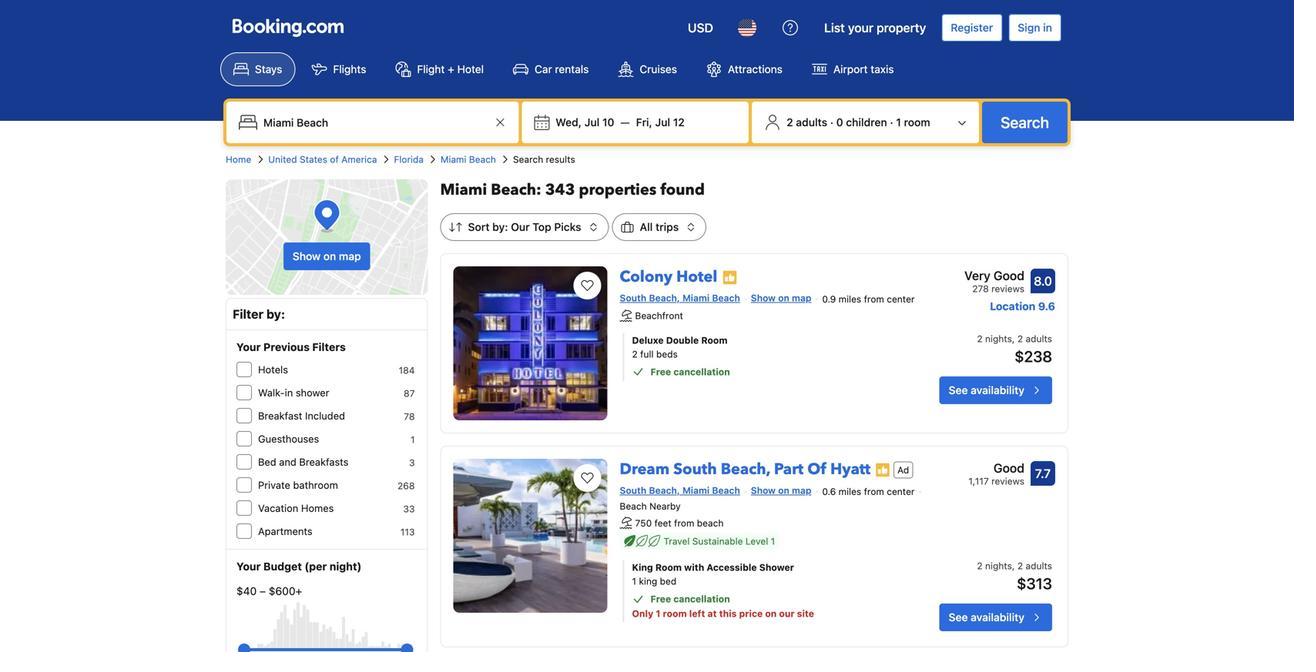 Task type: describe. For each thing, give the bounding box(es) containing it.
2 for 2 nights , 2 adults $313
[[978, 561, 983, 572]]

top
[[533, 221, 552, 234]]

deluxe double room link
[[632, 334, 893, 347]]

cruises link
[[605, 52, 691, 86]]

beach up beach:
[[469, 154, 496, 165]]

walk-
[[258, 387, 285, 399]]

see for dream south beach, part of hyatt
[[949, 612, 969, 624]]

278
[[973, 284, 989, 294]]

cruises
[[640, 63, 677, 76]]

travel
[[664, 537, 690, 547]]

airport taxis link
[[799, 52, 908, 86]]

miles for 0.9
[[839, 294, 862, 305]]

1,117
[[969, 476, 989, 487]]

$238
[[1015, 347, 1053, 366]]

ad
[[898, 465, 910, 476]]

part
[[775, 459, 804, 481]]

colony hotel
[[620, 267, 718, 288]]

wed,
[[556, 116, 582, 129]]

your budget (per night)
[[237, 561, 362, 573]]

colony
[[620, 267, 673, 288]]

1 jul from the left
[[585, 116, 600, 129]]

0
[[837, 116, 844, 129]]

beach
[[697, 518, 724, 529]]

wed, jul 10 — fri, jul 12
[[556, 116, 685, 129]]

0.9 miles from center
[[823, 294, 915, 305]]

from for 750
[[675, 518, 695, 529]]

3
[[409, 458, 415, 469]]

by: for sort
[[493, 221, 508, 234]]

2 for 2 adults · 0 children · 1 room
[[787, 116, 794, 129]]

miami beach: 343 properties found
[[441, 180, 705, 201]]

miami beach link
[[441, 153, 496, 166]]

0.6 miles from center beach nearby
[[620, 487, 915, 512]]

our
[[780, 609, 795, 620]]

beachfront
[[636, 310, 684, 321]]

availability for dream south beach, part of hyatt
[[971, 612, 1025, 624]]

, for dream south beach, part of hyatt
[[1013, 561, 1015, 572]]

2 · from the left
[[891, 116, 894, 129]]

from for 0.9
[[864, 294, 885, 305]]

all
[[640, 221, 653, 234]]

map for dream south beach, part of hyatt
[[792, 486, 812, 496]]

trips
[[656, 221, 679, 234]]

miami right florida at left
[[441, 154, 467, 165]]

2 for 2 nights , 2 adults $238
[[978, 334, 983, 344]]

king room with accessible shower link
[[632, 561, 893, 575]]

on inside button
[[324, 250, 336, 263]]

87
[[404, 388, 415, 399]]

night)
[[330, 561, 362, 573]]

dream
[[620, 459, 670, 481]]

fri,
[[636, 116, 653, 129]]

$313
[[1018, 575, 1053, 593]]

78
[[404, 412, 415, 422]]

south beach, miami beach for hotel
[[620, 293, 741, 304]]

of
[[330, 154, 339, 165]]

deluxe
[[632, 335, 664, 346]]

filter by:
[[233, 307, 285, 322]]

shower
[[760, 563, 795, 574]]

in for sign
[[1044, 21, 1053, 34]]

free cancellation for hotel
[[651, 367, 730, 378]]

bed and breakfasts
[[258, 457, 349, 468]]

184
[[399, 365, 415, 376]]

sustainable
[[693, 537, 743, 547]]

your previous filters
[[237, 341, 346, 354]]

guesthouses
[[258, 434, 319, 445]]

south inside the dream south beach, part of hyatt link
[[674, 459, 717, 481]]

1 · from the left
[[831, 116, 834, 129]]

0 vertical spatial room
[[702, 335, 728, 346]]

1 up "3"
[[411, 435, 415, 445]]

show for dream
[[751, 486, 776, 496]]

search results updated. miami beach: 343 properties found. element
[[441, 180, 1069, 201]]

left
[[690, 609, 706, 620]]

show on map for dream south beach, part of hyatt
[[751, 486, 812, 496]]

see availability for dream south beach, part of hyatt
[[949, 612, 1025, 624]]

all trips
[[640, 221, 679, 234]]

apartments
[[258, 526, 313, 538]]

breakfast included
[[258, 410, 345, 422]]

south for dream
[[620, 486, 647, 496]]

–
[[260, 585, 266, 598]]

feet
[[655, 518, 672, 529]]

your for your budget (per night)
[[237, 561, 261, 573]]

good element
[[969, 459, 1025, 478]]

1 inside dropdown button
[[897, 116, 902, 129]]

see for colony hotel
[[949, 384, 969, 397]]

accessible
[[707, 563, 757, 574]]

1 vertical spatial room
[[663, 609, 687, 620]]

scored 8.0 element
[[1031, 269, 1056, 294]]

filters
[[312, 341, 346, 354]]

king
[[632, 563, 653, 574]]

miami down miami beach
[[441, 180, 487, 201]]

flights
[[333, 63, 366, 76]]

america
[[342, 154, 377, 165]]

list
[[825, 20, 845, 35]]

0 horizontal spatial this property is part of our preferred partner program. it's committed to providing excellent service and good value. it'll pay us a higher commission if you make a booking. image
[[722, 270, 738, 286]]

walk-in shower
[[258, 387, 329, 399]]

0.6
[[823, 487, 836, 497]]

1 vertical spatial hotel
[[677, 267, 718, 288]]

property
[[877, 20, 927, 35]]

only
[[632, 609, 654, 620]]

location
[[991, 300, 1036, 313]]

search for search
[[1001, 113, 1050, 131]]

full
[[641, 349, 654, 360]]

sign
[[1018, 21, 1041, 34]]

your
[[849, 20, 874, 35]]

free for colony
[[651, 367, 671, 378]]

private
[[258, 480, 291, 491]]

nights for colony hotel
[[986, 334, 1013, 344]]

results
[[546, 154, 576, 165]]

9.6
[[1039, 300, 1056, 313]]

1 horizontal spatial this property is part of our preferred partner program. it's committed to providing excellent service and good value. it'll pay us a higher commission if you make a booking. image
[[876, 463, 891, 478]]

king room with accessible shower
[[632, 563, 795, 574]]

with
[[685, 563, 705, 574]]

hyatt
[[831, 459, 871, 481]]

, for colony hotel
[[1013, 334, 1015, 344]]

center for 0.6 miles from center beach nearby
[[887, 487, 915, 497]]

Where are you going? field
[[257, 109, 491, 136]]

search results
[[513, 154, 576, 165]]

center for 0.9 miles from center
[[887, 294, 915, 305]]

bed
[[258, 457, 276, 468]]

breakfast
[[258, 410, 302, 422]]

states
[[300, 154, 328, 165]]

search for search results
[[513, 154, 544, 165]]

show on map inside button
[[293, 250, 361, 263]]

your for your previous filters
[[237, 341, 261, 354]]



Task type: locate. For each thing, give the bounding box(es) containing it.
free cancellation down beds on the bottom right
[[651, 367, 730, 378]]

show for colony
[[751, 293, 776, 304]]

this
[[720, 609, 737, 620]]

1 vertical spatial this property is part of our preferred partner program. it's committed to providing excellent service and good value. it'll pay us a higher commission if you make a booking. image
[[876, 463, 891, 478]]

0 vertical spatial ,
[[1013, 334, 1015, 344]]

10
[[603, 116, 615, 129]]

1 vertical spatial availability
[[971, 612, 1025, 624]]

0 vertical spatial nights
[[986, 334, 1013, 344]]

adults inside 2 adults · 0 children · 1 room dropdown button
[[796, 116, 828, 129]]

0 horizontal spatial room
[[656, 563, 682, 574]]

adults inside 2 nights , 2 adults $238
[[1026, 334, 1053, 344]]

1 vertical spatial room
[[656, 563, 682, 574]]

by: left our
[[493, 221, 508, 234]]

beach up the 750
[[620, 502, 647, 512]]

center down ad
[[887, 487, 915, 497]]

your down filter
[[237, 341, 261, 354]]

1 miles from the top
[[839, 294, 862, 305]]

see availability link down 2 nights , 2 adults $238
[[940, 377, 1053, 404]]

miles right 0.9
[[839, 294, 862, 305]]

0 vertical spatial see availability link
[[940, 377, 1053, 404]]

this property is part of our preferred partner program. it's committed to providing excellent service and good value. it'll pay us a higher commission if you make a booking. image left ad
[[876, 463, 891, 478]]

cancellation for south
[[674, 594, 730, 605]]

miami down colony hotel
[[683, 293, 710, 304]]

united
[[268, 154, 297, 165]]

2 vertical spatial beach,
[[649, 486, 680, 496]]

room
[[905, 116, 931, 129], [663, 609, 687, 620]]

0 vertical spatial center
[[887, 294, 915, 305]]

miles
[[839, 294, 862, 305], [839, 487, 862, 497]]

2 miles from the top
[[839, 487, 862, 497]]

1 availability from the top
[[971, 384, 1025, 397]]

this property is part of our preferred partner program. it's committed to providing excellent service and good value. it'll pay us a higher commission if you make a booking. image
[[722, 270, 738, 286], [876, 463, 891, 478]]

all trips button
[[612, 213, 707, 241]]

1 see from the top
[[949, 384, 969, 397]]

1
[[897, 116, 902, 129], [411, 435, 415, 445], [771, 537, 776, 547], [632, 577, 637, 587], [656, 609, 661, 620]]

south up nearby
[[674, 459, 717, 481]]

south down "dream" in the bottom of the page
[[620, 486, 647, 496]]

1 nights from the top
[[986, 334, 1013, 344]]

reviews up location
[[992, 284, 1025, 294]]

this property is part of our preferred partner program. it's committed to providing excellent service and good value. it'll pay us a higher commission if you make a booking. image left ad
[[876, 463, 891, 478]]

beach,
[[649, 293, 680, 304], [721, 459, 771, 481], [649, 486, 680, 496]]

adults left 0
[[796, 116, 828, 129]]

1 vertical spatial free cancellation
[[651, 594, 730, 605]]

fri, jul 12 button
[[630, 109, 691, 136]]

2 vertical spatial map
[[792, 486, 812, 496]]

beach, up beachfront
[[649, 293, 680, 304]]

availability for colony hotel
[[971, 384, 1025, 397]]

1 vertical spatial show
[[751, 293, 776, 304]]

2 availability from the top
[[971, 612, 1025, 624]]

jul
[[585, 116, 600, 129], [656, 116, 671, 129]]

on
[[324, 250, 336, 263], [779, 293, 790, 304], [779, 486, 790, 496], [766, 609, 777, 620]]

$600+
[[269, 585, 302, 598]]

car
[[535, 63, 552, 76]]

deluxe double room
[[632, 335, 728, 346]]

0 vertical spatial hotel
[[458, 63, 484, 76]]

south beach, miami beach down colony hotel
[[620, 293, 741, 304]]

1 vertical spatial by:
[[267, 307, 285, 322]]

2 free cancellation from the top
[[651, 594, 730, 605]]

in left shower
[[285, 387, 293, 399]]

vacation homes
[[258, 503, 334, 514]]

1 vertical spatial from
[[864, 487, 885, 497]]

home
[[226, 154, 251, 165]]

good up location
[[994, 269, 1025, 283]]

united states of america link
[[268, 153, 377, 166]]

1 free cancellation from the top
[[651, 367, 730, 378]]

beach, for hotel
[[649, 293, 680, 304]]

nights inside 2 nights , 2 adults $238
[[986, 334, 1013, 344]]

0 vertical spatial see
[[949, 384, 969, 397]]

free cancellation for south
[[651, 594, 730, 605]]

reviews inside very good 278 reviews
[[992, 284, 1025, 294]]

this property is part of our preferred partner program. it's committed to providing excellent service and good value. it'll pay us a higher commission if you make a booking. image right colony hotel
[[722, 270, 738, 286]]

good
[[994, 269, 1025, 283], [994, 461, 1025, 476]]

1 vertical spatial center
[[887, 487, 915, 497]]

see availability down 2 nights , 2 adults $313 at the bottom of the page
[[949, 612, 1025, 624]]

1 vertical spatial beach,
[[721, 459, 771, 481]]

nearby
[[650, 502, 681, 512]]

flight + hotel link
[[383, 52, 497, 86]]

center right 0.9
[[887, 294, 915, 305]]

1 vertical spatial cancellation
[[674, 594, 730, 605]]

beach, for south
[[649, 486, 680, 496]]

south beach, miami beach up nearby
[[620, 486, 741, 496]]

south
[[620, 293, 647, 304], [674, 459, 717, 481], [620, 486, 647, 496]]

1 horizontal spatial this property is part of our preferred partner program. it's committed to providing excellent service and good value. it'll pay us a higher commission if you make a booking. image
[[876, 463, 891, 478]]

sign in link
[[1009, 14, 1062, 42]]

taxis
[[871, 63, 894, 76]]

private bathroom
[[258, 480, 338, 491]]

2 vertical spatial from
[[675, 518, 695, 529]]

show inside show on map button
[[293, 250, 321, 263]]

2 south beach, miami beach from the top
[[620, 486, 741, 496]]

1 vertical spatial this property is part of our preferred partner program. it's committed to providing excellent service and good value. it'll pay us a higher commission if you make a booking. image
[[876, 463, 891, 478]]

free down 2 full beds
[[651, 367, 671, 378]]

343
[[545, 180, 575, 201]]

0 horizontal spatial room
[[663, 609, 687, 620]]

hotel right colony
[[677, 267, 718, 288]]

1 vertical spatial ,
[[1013, 561, 1015, 572]]

usd
[[688, 20, 714, 35]]

0 vertical spatial south
[[620, 293, 647, 304]]

breakfasts
[[299, 457, 349, 468]]

your up $40
[[237, 561, 261, 573]]

sign in
[[1018, 21, 1053, 34]]

1 vertical spatial reviews
[[992, 476, 1025, 487]]

search
[[1001, 113, 1050, 131], [513, 154, 544, 165]]

0 vertical spatial good
[[994, 269, 1025, 283]]

sort by: our top picks
[[468, 221, 582, 234]]

see availability link for colony hotel
[[940, 377, 1053, 404]]

stays
[[255, 63, 282, 76]]

good 1,117 reviews
[[969, 461, 1025, 487]]

2 good from the top
[[994, 461, 1025, 476]]

from up travel
[[675, 518, 695, 529]]

0 vertical spatial free cancellation
[[651, 367, 730, 378]]

2 vertical spatial adults
[[1026, 561, 1053, 572]]

beach, up nearby
[[649, 486, 680, 496]]

1 vertical spatial south beach, miami beach
[[620, 486, 741, 496]]

2 see availability link from the top
[[940, 604, 1053, 632]]

1 horizontal spatial in
[[1044, 21, 1053, 34]]

airport
[[834, 63, 868, 76]]

free for dream
[[651, 594, 671, 605]]

beach, inside the dream south beach, part of hyatt link
[[721, 459, 771, 481]]

adults for dream south beach, part of hyatt
[[1026, 561, 1053, 572]]

adults up $313 at right bottom
[[1026, 561, 1053, 572]]

king
[[639, 577, 658, 587]]

show on map for colony hotel
[[751, 293, 812, 304]]

0 horizontal spatial by:
[[267, 307, 285, 322]]

dream south beach, part of hyatt image
[[454, 459, 608, 614]]

1 right level
[[771, 537, 776, 547]]

1 vertical spatial south
[[674, 459, 717, 481]]

1 vertical spatial see availability
[[949, 612, 1025, 624]]

booking.com image
[[233, 18, 344, 37]]

room right double
[[702, 335, 728, 346]]

location 9.6
[[991, 300, 1056, 313]]

268
[[398, 481, 415, 492]]

2 center from the top
[[887, 487, 915, 497]]

room up bed
[[656, 563, 682, 574]]

south down colony
[[620, 293, 647, 304]]

1 vertical spatial your
[[237, 561, 261, 573]]

1 left king
[[632, 577, 637, 587]]

search button
[[983, 102, 1068, 143]]

free down 1 king bed
[[651, 594, 671, 605]]

1 horizontal spatial by:
[[493, 221, 508, 234]]

flight + hotel
[[417, 63, 484, 76]]

very
[[965, 269, 991, 283]]

1 south beach, miami beach from the top
[[620, 293, 741, 304]]

car rentals link
[[500, 52, 602, 86]]

0 vertical spatial from
[[864, 294, 885, 305]]

0 vertical spatial cancellation
[[674, 367, 730, 378]]

1 center from the top
[[887, 294, 915, 305]]

sort
[[468, 221, 490, 234]]

2 , from the top
[[1013, 561, 1015, 572]]

1 see availability link from the top
[[940, 377, 1053, 404]]

1 good from the top
[[994, 269, 1025, 283]]

good inside the good 1,117 reviews
[[994, 461, 1025, 476]]

0 horizontal spatial in
[[285, 387, 293, 399]]

1 vertical spatial search
[[513, 154, 544, 165]]

room right children at the right
[[905, 116, 931, 129]]

shower
[[296, 387, 329, 399]]

2 for 2 full beds
[[632, 349, 638, 360]]

center inside 0.6 miles from center beach nearby
[[887, 487, 915, 497]]

$40 – $600+
[[237, 585, 302, 598]]

1 reviews from the top
[[992, 284, 1025, 294]]

0 vertical spatial show
[[293, 250, 321, 263]]

1 vertical spatial in
[[285, 387, 293, 399]]

1 vertical spatial good
[[994, 461, 1025, 476]]

0 vertical spatial in
[[1044, 21, 1053, 34]]

miami up beach
[[683, 486, 710, 496]]

0 vertical spatial search
[[1001, 113, 1050, 131]]

1 see availability from the top
[[949, 384, 1025, 397]]

1 free from the top
[[651, 367, 671, 378]]

2 vertical spatial show
[[751, 486, 776, 496]]

adults
[[796, 116, 828, 129], [1026, 334, 1053, 344], [1026, 561, 1053, 572]]

see availability link down 2 nights , 2 adults $313 at the bottom of the page
[[940, 604, 1053, 632]]

1 vertical spatial miles
[[839, 487, 862, 497]]

0 vertical spatial by:
[[493, 221, 508, 234]]

0 vertical spatial availability
[[971, 384, 1025, 397]]

2 see from the top
[[949, 612, 969, 624]]

filter
[[233, 307, 264, 322]]

very good element
[[965, 267, 1025, 285]]

adults for colony hotel
[[1026, 334, 1053, 344]]

good inside very good 278 reviews
[[994, 269, 1025, 283]]

nights inside 2 nights , 2 adults $313
[[986, 561, 1013, 572]]

8.0
[[1034, 274, 1053, 289]]

map inside button
[[339, 250, 361, 263]]

from for 0.6
[[864, 487, 885, 497]]

2 your from the top
[[237, 561, 261, 573]]

jul left 12
[[656, 116, 671, 129]]

stays link
[[220, 52, 296, 86]]

reviews right 1,117
[[992, 476, 1025, 487]]

south beach, miami beach for south
[[620, 486, 741, 496]]

home link
[[226, 153, 251, 166]]

availability down 2 nights , 2 adults $238
[[971, 384, 1025, 397]]

scored 7.7 element
[[1031, 462, 1056, 486]]

1 vertical spatial see availability link
[[940, 604, 1053, 632]]

1 vertical spatial see
[[949, 612, 969, 624]]

0.9
[[823, 294, 836, 305]]

2 jul from the left
[[656, 116, 671, 129]]

1 horizontal spatial search
[[1001, 113, 1050, 131]]

only 1 room left at this price on our site
[[632, 609, 815, 620]]

0 vertical spatial reviews
[[992, 284, 1025, 294]]

—
[[621, 116, 630, 129]]

2 cancellation from the top
[[674, 594, 730, 605]]

, inside 2 nights , 2 adults $238
[[1013, 334, 1015, 344]]

1 your from the top
[[237, 341, 261, 354]]

1 vertical spatial map
[[792, 293, 812, 304]]

0 horizontal spatial ·
[[831, 116, 834, 129]]

south for colony
[[620, 293, 647, 304]]

show on map button
[[284, 243, 371, 271]]

reviews inside the good 1,117 reviews
[[992, 476, 1025, 487]]

12
[[673, 116, 685, 129]]

0 horizontal spatial this property is part of our preferred partner program. it's committed to providing excellent service and good value. it'll pay us a higher commission if you make a booking. image
[[722, 270, 738, 286]]

1 horizontal spatial room
[[905, 116, 931, 129]]

2 nights from the top
[[986, 561, 1013, 572]]

2 vertical spatial south
[[620, 486, 647, 496]]

attractions
[[728, 63, 783, 76]]

0 vertical spatial this property is part of our preferred partner program. it's committed to providing excellent service and good value. it'll pay us a higher commission if you make a booking. image
[[722, 270, 738, 286]]

1 king bed
[[632, 577, 677, 587]]

cancellation down double
[[674, 367, 730, 378]]

free
[[651, 367, 671, 378], [651, 594, 671, 605]]

2 vertical spatial show on map
[[751, 486, 812, 496]]

by: for filter
[[267, 307, 285, 322]]

cancellation for hotel
[[674, 367, 730, 378]]

adults up $238
[[1026, 334, 1053, 344]]

1 cancellation from the top
[[674, 367, 730, 378]]

beach down "dream south beach, part of hyatt"
[[712, 486, 741, 496]]

1 right only
[[656, 609, 661, 620]]

from down hyatt
[[864, 487, 885, 497]]

found
[[661, 180, 705, 201]]

2 see availability from the top
[[949, 612, 1025, 624]]

free cancellation up left
[[651, 594, 730, 605]]

our
[[511, 221, 530, 234]]

2 free from the top
[[651, 594, 671, 605]]

, inside 2 nights , 2 adults $313
[[1013, 561, 1015, 572]]

0 vertical spatial room
[[905, 116, 931, 129]]

miles for 0.6
[[839, 487, 862, 497]]

0 vertical spatial this property is part of our preferred partner program. it's committed to providing excellent service and good value. it'll pay us a higher commission if you make a booking. image
[[722, 270, 738, 286]]

2 full beds
[[632, 349, 678, 360]]

1 right children at the right
[[897, 116, 902, 129]]

availability down 2 nights , 2 adults $313 at the bottom of the page
[[971, 612, 1025, 624]]

0 vertical spatial beach,
[[649, 293, 680, 304]]

0 vertical spatial adults
[[796, 116, 828, 129]]

this property is part of our preferred partner program. it's committed to providing excellent service and good value. it'll pay us a higher commission if you make a booking. image right colony hotel
[[722, 270, 738, 286]]

33
[[403, 504, 415, 515]]

good left 7.7
[[994, 461, 1025, 476]]

map for colony hotel
[[792, 293, 812, 304]]

2 inside dropdown button
[[787, 116, 794, 129]]

price
[[740, 609, 763, 620]]

adults inside 2 nights , 2 adults $313
[[1026, 561, 1053, 572]]

colony hotel image
[[454, 267, 608, 421]]

in for walk-
[[285, 387, 293, 399]]

beach up deluxe double room link
[[712, 293, 741, 304]]

0 vertical spatial show on map
[[293, 250, 361, 263]]

dream south beach, part of hyatt link
[[620, 453, 871, 481]]

0 vertical spatial see availability
[[949, 384, 1025, 397]]

car rentals
[[535, 63, 589, 76]]

1 horizontal spatial room
[[702, 335, 728, 346]]

2 reviews from the top
[[992, 476, 1025, 487]]

search inside search 'button'
[[1001, 113, 1050, 131]]

budget
[[264, 561, 302, 573]]

· left 0
[[831, 116, 834, 129]]

1 horizontal spatial ·
[[891, 116, 894, 129]]

1 vertical spatial nights
[[986, 561, 1013, 572]]

room left left
[[663, 609, 687, 620]]

see availability for colony hotel
[[949, 384, 1025, 397]]

this property is part of our preferred partner program. it's committed to providing excellent service and good value. it'll pay us a higher commission if you make a booking. image
[[722, 270, 738, 286], [876, 463, 891, 478]]

beach inside 0.6 miles from center beach nearby
[[620, 502, 647, 512]]

0 vertical spatial your
[[237, 341, 261, 354]]

1 vertical spatial adults
[[1026, 334, 1053, 344]]

2 adults · 0 children · 1 room button
[[759, 108, 973, 137]]

· right children at the right
[[891, 116, 894, 129]]

miles inside 0.6 miles from center beach nearby
[[839, 487, 862, 497]]

jul left 10
[[585, 116, 600, 129]]

by: right filter
[[267, 307, 285, 322]]

1 vertical spatial show on map
[[751, 293, 812, 304]]

0 horizontal spatial hotel
[[458, 63, 484, 76]]

0 vertical spatial map
[[339, 250, 361, 263]]

0 vertical spatial miles
[[839, 294, 862, 305]]

1 , from the top
[[1013, 334, 1015, 344]]

united states of america
[[268, 154, 377, 165]]

cancellation
[[674, 367, 730, 378], [674, 594, 730, 605]]

group
[[244, 638, 407, 653]]

cancellation up left
[[674, 594, 730, 605]]

0 vertical spatial free
[[651, 367, 671, 378]]

1 horizontal spatial hotel
[[677, 267, 718, 288]]

miles right 0.6
[[839, 487, 862, 497]]

beach, up 0.6 miles from center beach nearby
[[721, 459, 771, 481]]

1 horizontal spatial jul
[[656, 116, 671, 129]]

of
[[808, 459, 827, 481]]

room inside dropdown button
[[905, 116, 931, 129]]

7.7
[[1036, 467, 1051, 481]]

+
[[448, 63, 455, 76]]

usd button
[[679, 9, 723, 46]]

in right sign
[[1044, 21, 1053, 34]]

0 vertical spatial south beach, miami beach
[[620, 293, 741, 304]]

homes
[[301, 503, 334, 514]]

2 adults · 0 children · 1 room
[[787, 116, 931, 129]]

miami beach
[[441, 154, 496, 165]]

1 vertical spatial free
[[651, 594, 671, 605]]

from inside 0.6 miles from center beach nearby
[[864, 487, 885, 497]]

see availability link for dream south beach, part of hyatt
[[940, 604, 1053, 632]]

0 horizontal spatial jul
[[585, 116, 600, 129]]

nights for dream south beach, part of hyatt
[[986, 561, 1013, 572]]

0 horizontal spatial search
[[513, 154, 544, 165]]

from right 0.9
[[864, 294, 885, 305]]

see availability down 2 nights , 2 adults $238
[[949, 384, 1025, 397]]

hotel right +
[[458, 63, 484, 76]]



Task type: vqa. For each thing, say whether or not it's contained in the screenshot.


